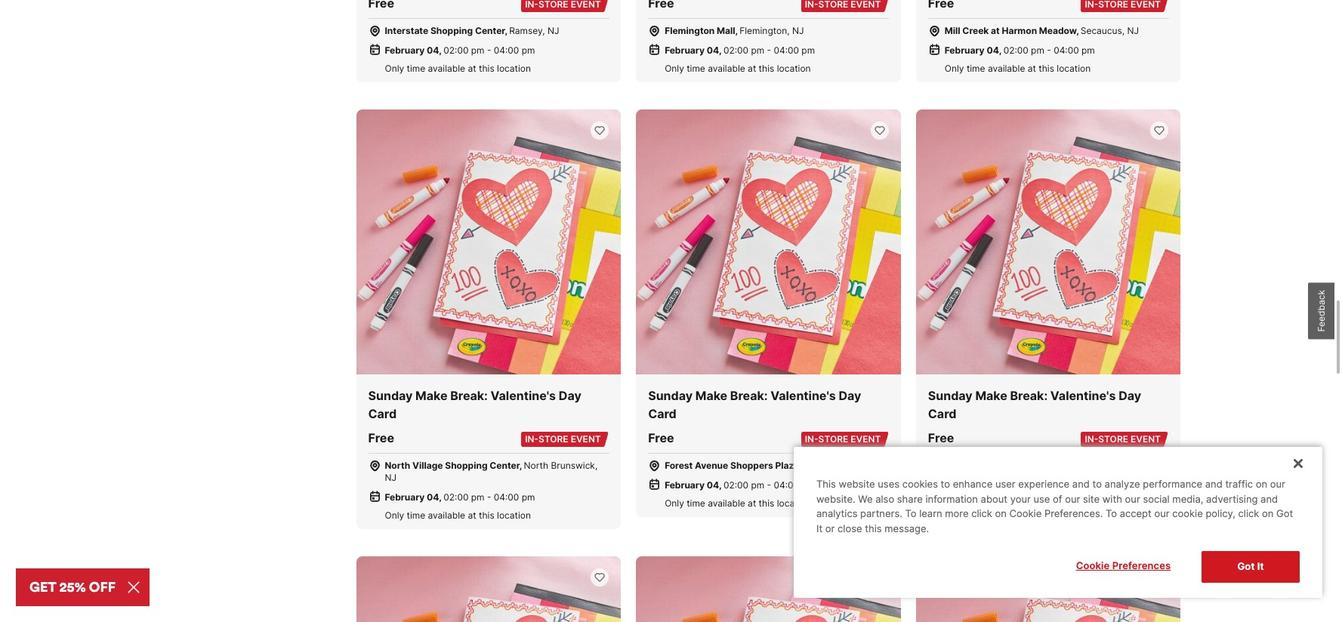 Task type: locate. For each thing, give the bounding box(es) containing it.
pm
[[471, 45, 485, 56], [522, 45, 535, 56], [751, 45, 765, 56], [802, 45, 815, 56], [1032, 45, 1045, 56], [1082, 45, 1095, 56], [751, 480, 765, 491], [802, 480, 815, 491], [1032, 480, 1045, 491], [1082, 480, 1095, 491], [471, 492, 485, 503], [522, 492, 535, 503]]

this website uses cookies to enhance user experience and to analyze performance and traffic on our website. we also share information about your use of our site with our social media, advertising and analytics partners. to learn more click on cookie preferences. to accept our cookie policy, click on got it or close this message.
[[817, 479, 1294, 535]]

location
[[497, 63, 531, 74], [777, 63, 811, 74], [1057, 63, 1091, 74], [777, 498, 811, 509], [1057, 498, 1091, 509], [497, 510, 531, 521]]

only for interstate shopping center , ramsey , nj
[[385, 63, 404, 74]]

2 horizontal spatial day
[[1119, 388, 1142, 403]]

got it button
[[1202, 552, 1300, 583]]

event up analyze
[[1131, 433, 1161, 445]]

04:00 for ramsey
[[494, 45, 519, 56]]

04:00
[[494, 45, 519, 56], [774, 45, 799, 56], [1054, 45, 1080, 56], [774, 480, 799, 491], [1054, 480, 1080, 491], [494, 492, 519, 503]]

1 horizontal spatial sunday make break: valentine's day card
[[648, 388, 862, 421]]

3 card from the left
[[929, 406, 957, 421]]

1 horizontal spatial flemington
[[740, 25, 787, 36]]

location down "flemington mall , flemington , nj"
[[777, 63, 811, 74]]

2 horizontal spatial valentine's
[[1051, 388, 1116, 403]]

04:00 down plaza
[[774, 480, 799, 491]]

mall
[[717, 25, 736, 36]]

- down interstate shopping center , ramsey , nj
[[487, 45, 491, 56]]

available
[[428, 63, 466, 74], [708, 63, 746, 74], [988, 63, 1026, 74], [708, 498, 746, 509], [988, 498, 1026, 509], [428, 510, 466, 521]]

04:00 for north brunswick
[[494, 492, 519, 503]]

0 vertical spatial shopping
[[431, 25, 473, 36]]

0 horizontal spatial card
[[368, 406, 397, 421]]

got inside the this website uses cookies to enhance user experience and to analyze performance and traffic on our website. we also share information about your use of our site with our social media, advertising and analytics partners. to learn more click on cookie preferences. to accept our cookie policy, click on got it or close this message.
[[1277, 508, 1294, 520]]

time down interstate
[[407, 63, 426, 74]]

- down "flemington mall , flemington , nj"
[[767, 45, 772, 56]]

02:00 down forest avenue shoppers plaza at the bottom
[[724, 480, 749, 491]]

event up website
[[851, 433, 881, 445]]

2 horizontal spatial card
[[929, 406, 957, 421]]

04:00 down meadow
[[1054, 45, 1080, 56]]

at down mill creek at harmon meadow , secaucus , nj
[[1028, 63, 1037, 74]]

location right the use
[[1057, 498, 1091, 509]]

north left brunswick
[[524, 460, 549, 471]]

event
[[571, 433, 601, 445], [851, 433, 881, 445], [1131, 433, 1161, 445]]

3 event from the left
[[1131, 433, 1161, 445]]

0 vertical spatial center
[[475, 25, 505, 36]]

time for flemington mall , flemington , nj
[[687, 63, 706, 74]]

it down "advertising"
[[1258, 561, 1265, 573]]

1 horizontal spatial got
[[1277, 508, 1294, 520]]

it left or
[[817, 523, 823, 535]]

04:00 for secaucus
[[1054, 45, 1080, 56]]

available for flemington
[[708, 63, 746, 74]]

february 04 , 02:00 pm - 04:00 pm for secaucus
[[945, 45, 1095, 56]]

1 vertical spatial it
[[1258, 561, 1265, 573]]

it
[[817, 523, 823, 535], [1258, 561, 1265, 573]]

center left brunswick
[[490, 460, 520, 471]]

got it
[[1238, 561, 1265, 573]]

time
[[407, 63, 426, 74], [687, 63, 706, 74], [967, 63, 986, 74], [687, 498, 706, 509], [967, 498, 986, 509], [407, 510, 426, 521]]

0 horizontal spatial sunday
[[368, 388, 413, 403]]

and
[[1073, 479, 1090, 491], [1206, 479, 1223, 491], [1261, 493, 1279, 505]]

0 horizontal spatial and
[[1073, 479, 1090, 491]]

in- up "north village shopping center , north brunswick , nj"
[[525, 433, 539, 445]]

or
[[826, 523, 835, 535]]

in-store event up brunswick
[[525, 433, 601, 445]]

in- up this at right bottom
[[805, 433, 819, 445]]

make
[[416, 388, 448, 403], [696, 388, 728, 403], [976, 388, 1008, 403]]

click down "advertising"
[[1239, 508, 1260, 520]]

only time available at this location down harmon
[[945, 63, 1091, 74]]

cookie down your
[[1010, 508, 1042, 520]]

sunday make break: valentine's day card image
[[356, 110, 621, 375], [636, 110, 901, 375], [916, 110, 1181, 375], [356, 557, 621, 623], [636, 557, 901, 623]]

- for flemington
[[767, 45, 772, 56]]

,
[[505, 25, 508, 36], [543, 25, 545, 36], [736, 25, 738, 36], [787, 25, 790, 36], [1077, 25, 1080, 36], [1123, 25, 1125, 36], [439, 45, 442, 56], [719, 45, 722, 56], [999, 45, 1002, 56], [520, 460, 523, 471], [595, 460, 598, 471], [719, 480, 722, 491], [999, 480, 1002, 491], [439, 492, 442, 503]]

3 in-store event from the left
[[1085, 433, 1161, 445]]

1 horizontal spatial valentine's
[[771, 388, 836, 403]]

1 break: from the left
[[451, 388, 488, 403]]

at down "flemington mall , flemington , nj"
[[748, 63, 757, 74]]

february 04 , 02:00 pm - 04:00 pm down "flemington mall , flemington , nj"
[[665, 45, 815, 56]]

day
[[559, 388, 582, 403], [839, 388, 862, 403], [1119, 388, 1142, 403]]

cookies
[[903, 479, 938, 491]]

0 horizontal spatial to
[[906, 508, 917, 520]]

-
[[487, 45, 491, 56], [767, 45, 772, 56], [1047, 45, 1052, 56], [767, 480, 772, 491], [1047, 480, 1052, 491], [487, 492, 491, 503]]

cookie preferences
[[1077, 560, 1171, 572]]

1 vertical spatial shopping
[[445, 460, 488, 471]]

location down ramsey
[[497, 63, 531, 74]]

1 horizontal spatial in-store event
[[805, 433, 881, 445]]

04 down creek
[[987, 45, 999, 56]]

0 vertical spatial it
[[817, 523, 823, 535]]

1 horizontal spatial in-
[[805, 433, 819, 445]]

3 break: from the left
[[1011, 388, 1048, 403]]

free
[[368, 430, 394, 446], [648, 430, 674, 446], [929, 430, 955, 446]]

available down forest avenue shoppers plaza at the bottom
[[708, 498, 746, 509]]

only time available at this location for flemington
[[665, 63, 811, 74]]

1 horizontal spatial store
[[819, 433, 849, 445]]

preferences.
[[1045, 508, 1103, 520]]

to down share
[[906, 508, 917, 520]]

sunday
[[368, 388, 413, 403], [648, 388, 693, 403], [929, 388, 973, 403]]

0 vertical spatial cookie
[[1010, 508, 1042, 520]]

heart image
[[594, 572, 606, 584]]

and up site
[[1073, 479, 1090, 491]]

0 vertical spatial got
[[1277, 508, 1294, 520]]

click down about
[[972, 508, 993, 520]]

february down village at bottom
[[385, 492, 425, 503]]

got
[[1277, 508, 1294, 520], [1238, 561, 1255, 573]]

0 horizontal spatial free
[[368, 430, 394, 446]]

0 horizontal spatial break:
[[451, 388, 488, 403]]

flemington
[[665, 25, 715, 36], [740, 25, 787, 36]]

time down "flemington mall , flemington , nj"
[[687, 63, 706, 74]]

with
[[1103, 493, 1123, 505]]

0 horizontal spatial store
[[539, 433, 569, 445]]

in-store event
[[525, 433, 601, 445], [805, 433, 881, 445], [1085, 433, 1161, 445]]

location for ramsey
[[497, 63, 531, 74]]

cookie
[[1173, 508, 1204, 520]]

on down about
[[996, 508, 1007, 520]]

february 04 , 02:00 pm - 04:00 pm
[[385, 45, 535, 56], [665, 45, 815, 56], [945, 45, 1095, 56], [665, 480, 815, 491], [945, 480, 1095, 491], [385, 492, 535, 503]]

2 horizontal spatial and
[[1261, 493, 1279, 505]]

to down "with"
[[1106, 508, 1118, 520]]

3 sunday from the left
[[929, 388, 973, 403]]

location down meadow
[[1057, 63, 1091, 74]]

available down village at bottom
[[428, 510, 466, 521]]

1 horizontal spatial it
[[1258, 561, 1265, 573]]

04:00 down "north village shopping center , north brunswick , nj"
[[494, 492, 519, 503]]

04 for north village shopping center , north brunswick , nj
[[427, 492, 439, 503]]

only
[[385, 63, 404, 74], [665, 63, 684, 74], [945, 63, 965, 74], [665, 498, 684, 509], [945, 498, 965, 509], [385, 510, 404, 521]]

analytics
[[817, 508, 858, 520]]

0 horizontal spatial it
[[817, 523, 823, 535]]

0 horizontal spatial day
[[559, 388, 582, 403]]

- down "north village shopping center , north brunswick , nj"
[[487, 492, 491, 503]]

1 make from the left
[[416, 388, 448, 403]]

shopping right interstate
[[431, 25, 473, 36]]

02:00 down "flemington mall , flemington , nj"
[[724, 45, 749, 56]]

this
[[817, 479, 836, 491]]

04:00 down ramsey
[[494, 45, 519, 56]]

2 to from the left
[[1093, 479, 1102, 491]]

cookie
[[1010, 508, 1042, 520], [1077, 560, 1110, 572]]

time down creek
[[967, 63, 986, 74]]

1 horizontal spatial cookie
[[1077, 560, 1110, 572]]

2 horizontal spatial in-store event
[[1085, 433, 1161, 445]]

card
[[368, 406, 397, 421], [648, 406, 677, 421], [929, 406, 957, 421]]

0 horizontal spatial in-store event
[[525, 433, 601, 445]]

our up accept
[[1126, 493, 1141, 505]]

forest
[[665, 460, 693, 471]]

it inside the this website uses cookies to enhance user experience and to analyze performance and traffic on our website. we also share information about your use of our site with our social media, advertising and analytics partners. to learn more click on cookie preferences. to accept our cookie policy, click on got it or close this message.
[[817, 523, 823, 535]]

2 horizontal spatial sunday
[[929, 388, 973, 403]]

only time available at this location
[[385, 63, 531, 74], [665, 63, 811, 74], [945, 63, 1091, 74], [665, 498, 811, 509], [945, 498, 1091, 509], [385, 510, 531, 521]]

1 flemington from the left
[[665, 25, 715, 36]]

1 to from the left
[[906, 508, 917, 520]]

center left ramsey
[[475, 25, 505, 36]]

shopping right village at bottom
[[445, 460, 488, 471]]

0 horizontal spatial north
[[385, 460, 410, 471]]

store up brunswick
[[539, 433, 569, 445]]

february for interstate shopping center , ramsey , nj
[[385, 45, 425, 56]]

04 down village at bottom
[[427, 492, 439, 503]]

04 for mill creek at harmon meadow , secaucus , nj
[[987, 45, 999, 56]]

this
[[479, 63, 495, 74], [759, 63, 775, 74], [1039, 63, 1055, 74], [759, 498, 775, 509], [1039, 498, 1055, 509], [479, 510, 495, 521], [865, 523, 882, 535]]

- for secaucus
[[1047, 45, 1052, 56]]

- up the use
[[1047, 480, 1052, 491]]

cookie left preferences
[[1077, 560, 1110, 572]]

2 horizontal spatial event
[[1131, 433, 1161, 445]]

available down harmon
[[988, 63, 1026, 74]]

got up the "got it" button
[[1277, 508, 1294, 520]]

february
[[385, 45, 425, 56], [665, 45, 705, 56], [945, 45, 985, 56], [665, 480, 705, 491], [945, 480, 985, 491], [385, 492, 425, 503]]

1 vertical spatial got
[[1238, 561, 1255, 573]]

available down "mall"
[[708, 63, 746, 74]]

only time available at this location down forest avenue shoppers plaza at the bottom
[[665, 498, 811, 509]]

secaucus
[[1081, 25, 1123, 36]]

uses
[[878, 479, 900, 491]]

only time available at this location down "flemington mall , flemington , nj"
[[665, 63, 811, 74]]

this down partners.
[[865, 523, 882, 535]]

1 store from the left
[[539, 433, 569, 445]]

to
[[906, 508, 917, 520], [1106, 508, 1118, 520]]

1 event from the left
[[571, 433, 601, 445]]

0 horizontal spatial make
[[416, 388, 448, 403]]

0 horizontal spatial flemington
[[665, 25, 715, 36]]

1 horizontal spatial free
[[648, 430, 674, 446]]

only for north village shopping center , north brunswick , nj
[[385, 510, 404, 521]]

0 horizontal spatial click
[[972, 508, 993, 520]]

only time available at this location down "north village shopping center , north brunswick , nj"
[[385, 510, 531, 521]]

enhance
[[953, 479, 993, 491]]

cookie inside button
[[1077, 560, 1110, 572]]

2 horizontal spatial store
[[1099, 433, 1129, 445]]

cookie preferences button
[[1058, 552, 1190, 582]]

1 horizontal spatial break:
[[731, 388, 768, 403]]

0 horizontal spatial event
[[571, 433, 601, 445]]

break:
[[451, 388, 488, 403], [731, 388, 768, 403], [1011, 388, 1048, 403]]

0 horizontal spatial got
[[1238, 561, 1255, 573]]

interstate
[[385, 25, 429, 36]]

2 horizontal spatial free
[[929, 430, 955, 446]]

north
[[385, 460, 410, 471], [524, 460, 549, 471]]

1 horizontal spatial sunday
[[648, 388, 693, 403]]

02:00 up your
[[1004, 480, 1029, 491]]

1 sunday make break: valentine's day card from the left
[[368, 388, 582, 421]]

this down "north village shopping center , north brunswick , nj"
[[479, 510, 495, 521]]

04:00 up of in the right bottom of the page
[[1054, 480, 1080, 491]]

february 04 , 02:00 pm - 04:00 pm up your
[[945, 480, 1095, 491]]

2 horizontal spatial in-
[[1085, 433, 1099, 445]]

february down the forest
[[665, 480, 705, 491]]

valentine's
[[491, 388, 556, 403], [771, 388, 836, 403], [1051, 388, 1116, 403]]

1 horizontal spatial and
[[1206, 479, 1223, 491]]

north village shopping center , north brunswick , nj
[[385, 460, 598, 483]]

this down shoppers
[[759, 498, 775, 509]]

ramsey
[[509, 25, 543, 36]]

2 in-store event from the left
[[805, 433, 881, 445]]

february down interstate
[[385, 45, 425, 56]]

our right traffic
[[1271, 479, 1286, 491]]

it inside button
[[1258, 561, 1265, 573]]

02:00
[[444, 45, 469, 56], [724, 45, 749, 56], [1004, 45, 1029, 56], [724, 480, 749, 491], [1004, 480, 1029, 491], [444, 492, 469, 503]]

02:00 down "north village shopping center , north brunswick , nj"
[[444, 492, 469, 503]]

1 horizontal spatial north
[[524, 460, 549, 471]]

february for north village shopping center , north brunswick , nj
[[385, 492, 425, 503]]

0 horizontal spatial valentine's
[[491, 388, 556, 403]]

sunday make break: valentine's day card
[[368, 388, 582, 421], [648, 388, 862, 421], [929, 388, 1142, 421]]

- down shoppers
[[767, 480, 772, 491]]

flemington left "mall"
[[665, 25, 715, 36]]

only time available at this location down interstate shopping center , ramsey , nj
[[385, 63, 531, 74]]

1 horizontal spatial click
[[1239, 508, 1260, 520]]

1 horizontal spatial day
[[839, 388, 862, 403]]

traffic
[[1226, 479, 1254, 491]]

of
[[1053, 493, 1063, 505]]

1 horizontal spatial card
[[648, 406, 677, 421]]

3 in- from the left
[[1085, 433, 1099, 445]]

available down interstate shopping center , ramsey , nj
[[428, 63, 466, 74]]

2 horizontal spatial break:
[[1011, 388, 1048, 403]]

- down mill creek at harmon meadow , secaucus , nj
[[1047, 45, 1052, 56]]

0 horizontal spatial to
[[941, 479, 951, 491]]

04 down interstate
[[427, 45, 439, 56]]

2 event from the left
[[851, 433, 881, 445]]

in-
[[525, 433, 539, 445], [805, 433, 819, 445], [1085, 433, 1099, 445]]

nj
[[548, 25, 560, 36], [793, 25, 804, 36], [1128, 25, 1140, 36], [385, 472, 397, 483]]

3 free from the left
[[929, 430, 955, 446]]

time for north village shopping center , north brunswick , nj
[[407, 510, 426, 521]]

04:00 for flemington
[[774, 45, 799, 56]]

04:00 down "flemington mall , flemington , nj"
[[774, 45, 799, 56]]

available for north brunswick
[[428, 510, 466, 521]]

1 horizontal spatial to
[[1093, 479, 1102, 491]]

only time available at this location for ramsey
[[385, 63, 531, 74]]

- for ramsey
[[487, 45, 491, 56]]

february for mill creek at harmon meadow , secaucus , nj
[[945, 45, 985, 56]]

1 valentine's from the left
[[491, 388, 556, 403]]

on
[[1256, 479, 1268, 491], [996, 508, 1007, 520], [1263, 508, 1274, 520]]

1 horizontal spatial event
[[851, 433, 881, 445]]

0 horizontal spatial cookie
[[1010, 508, 1042, 520]]

0 horizontal spatial in-
[[525, 433, 539, 445]]

center inside "north village shopping center , north brunswick , nj"
[[490, 460, 520, 471]]

04 down avenue
[[707, 480, 719, 491]]

heart image
[[594, 125, 606, 137], [874, 125, 886, 137], [1154, 125, 1166, 137], [1154, 572, 1166, 584]]

february 04 , 02:00 pm - 04:00 pm for ramsey
[[385, 45, 535, 56]]

in-store event up analyze
[[1085, 433, 1161, 445]]

1 north from the left
[[385, 460, 410, 471]]

february 04 , 02:00 pm - 04:00 pm down forest avenue shoppers plaza at the bottom
[[665, 480, 815, 491]]

location for secaucus
[[1057, 63, 1091, 74]]

04
[[427, 45, 439, 56], [707, 45, 719, 56], [987, 45, 999, 56], [707, 480, 719, 491], [987, 480, 999, 491], [427, 492, 439, 503]]

february up information in the bottom right of the page
[[945, 480, 985, 491]]

1 horizontal spatial to
[[1106, 508, 1118, 520]]

time for interstate shopping center , ramsey , nj
[[407, 63, 426, 74]]

02:00 down interstate shopping center , ramsey , nj
[[444, 45, 469, 56]]

0 horizontal spatial sunday make break: valentine's day card
[[368, 388, 582, 421]]

february 04 , 02:00 pm - 04:00 pm for flemington
[[665, 45, 815, 56]]

website
[[839, 479, 875, 491]]

location down plaza
[[777, 498, 811, 509]]

event up brunswick
[[571, 433, 601, 445]]

february 04 , 02:00 pm - 04:00 pm down "north village shopping center , north brunswick , nj"
[[385, 492, 535, 503]]

learn
[[920, 508, 943, 520]]

our
[[1271, 479, 1286, 491], [1066, 493, 1081, 505], [1126, 493, 1141, 505], [1155, 508, 1170, 520]]

2 horizontal spatial make
[[976, 388, 1008, 403]]

february 04 , 02:00 pm - 04:00 pm down harmon
[[945, 45, 1095, 56]]

to
[[941, 479, 951, 491], [1093, 479, 1102, 491]]

04 down "mall"
[[707, 45, 719, 56]]

partners.
[[861, 508, 903, 520]]

1 horizontal spatial make
[[696, 388, 728, 403]]

02:00 for north brunswick
[[444, 492, 469, 503]]

store
[[539, 433, 569, 445], [819, 433, 849, 445], [1099, 433, 1129, 445]]

this down "flemington mall , flemington , nj"
[[759, 63, 775, 74]]

social
[[1144, 493, 1170, 505]]

2 break: from the left
[[731, 388, 768, 403]]

1 vertical spatial center
[[490, 460, 520, 471]]

also
[[876, 493, 895, 505]]

this down interstate shopping center , ramsey , nj
[[479, 63, 495, 74]]

2 horizontal spatial sunday make break: valentine's day card
[[929, 388, 1142, 421]]

1 vertical spatial cookie
[[1077, 560, 1110, 572]]

flemington right "mall"
[[740, 25, 787, 36]]

02:00 down harmon
[[1004, 45, 1029, 56]]

shopping
[[431, 25, 473, 36], [445, 460, 488, 471]]

mill creek at harmon meadow , secaucus , nj
[[945, 25, 1140, 36]]

got down "advertising"
[[1238, 561, 1255, 573]]

at
[[991, 25, 1000, 36], [468, 63, 476, 74], [748, 63, 757, 74], [1028, 63, 1037, 74], [748, 498, 757, 509], [1028, 498, 1037, 509], [468, 510, 476, 521]]

click
[[972, 508, 993, 520], [1239, 508, 1260, 520]]

forest avenue shoppers plaza
[[665, 460, 800, 471]]

in- up site
[[1085, 433, 1099, 445]]

only time available at this location for north brunswick
[[385, 510, 531, 521]]



Task type: describe. For each thing, give the bounding box(es) containing it.
on right policy,
[[1263, 508, 1274, 520]]

cookie inside the this website uses cookies to enhance user experience and to analyze performance and traffic on our website. we also share information about your use of our site with our social media, advertising and analytics partners. to learn more click on cookie preferences. to accept our cookie policy, click on got it or close this message.
[[1010, 508, 1042, 520]]

location for north brunswick
[[497, 510, 531, 521]]

this down mill creek at harmon meadow , secaucus , nj
[[1039, 63, 1055, 74]]

2 flemington from the left
[[740, 25, 787, 36]]

brunswick
[[551, 460, 595, 471]]

2 sunday from the left
[[648, 388, 693, 403]]

1 in-store event from the left
[[525, 433, 601, 445]]

at down shoppers
[[748, 498, 757, 509]]

1 day from the left
[[559, 388, 582, 403]]

1 sunday from the left
[[368, 388, 413, 403]]

creek
[[963, 25, 989, 36]]

04 for interstate shopping center , ramsey , nj
[[427, 45, 439, 56]]

february for flemington mall , flemington , nj
[[665, 45, 705, 56]]

avenue
[[695, 460, 729, 471]]

february 04 , 02:00 pm - 04:00 pm for north brunswick
[[385, 492, 535, 503]]

policy,
[[1206, 508, 1236, 520]]

only time available at this location for secaucus
[[945, 63, 1091, 74]]

message.
[[885, 523, 930, 535]]

only for flemington mall , flemington , nj
[[665, 63, 684, 74]]

2 click from the left
[[1239, 508, 1260, 520]]

site
[[1084, 493, 1100, 505]]

2 card from the left
[[648, 406, 677, 421]]

04 up about
[[987, 480, 999, 491]]

website.
[[817, 493, 856, 505]]

interstate shopping center , ramsey , nj
[[385, 25, 560, 36]]

2 store from the left
[[819, 433, 849, 445]]

1 click from the left
[[972, 508, 993, 520]]

3 sunday make break: valentine's day card from the left
[[929, 388, 1142, 421]]

more
[[945, 508, 969, 520]]

3 store from the left
[[1099, 433, 1129, 445]]

2 make from the left
[[696, 388, 728, 403]]

location for flemington
[[777, 63, 811, 74]]

share
[[898, 493, 923, 505]]

our up preferences.
[[1066, 493, 1081, 505]]

1 to from the left
[[941, 479, 951, 491]]

we
[[859, 493, 873, 505]]

advertising
[[1207, 493, 1258, 505]]

1 free from the left
[[368, 430, 394, 446]]

shoppers
[[731, 460, 774, 471]]

02:00 for ramsey
[[444, 45, 469, 56]]

plaza
[[776, 460, 800, 471]]

time for mill creek at harmon meadow , secaucus , nj
[[967, 63, 986, 74]]

02:00 for secaucus
[[1004, 45, 1029, 56]]

- for north brunswick
[[487, 492, 491, 503]]

meadow
[[1040, 25, 1077, 36]]

on right traffic
[[1256, 479, 1268, 491]]

flemington mall , flemington , nj
[[665, 25, 804, 36]]

2 sunday make break: valentine's day card from the left
[[648, 388, 862, 421]]

1 in- from the left
[[525, 433, 539, 445]]

close
[[838, 523, 863, 535]]

at down interstate shopping center , ramsey , nj
[[468, 63, 476, 74]]

2 in- from the left
[[805, 433, 819, 445]]

village
[[413, 460, 443, 471]]

user
[[996, 479, 1016, 491]]

shopping inside "north village shopping center , north brunswick , nj"
[[445, 460, 488, 471]]

only for mill creek at harmon meadow , secaucus , nj
[[945, 63, 965, 74]]

04 for flemington mall , flemington , nj
[[707, 45, 719, 56]]

this down experience
[[1039, 498, 1055, 509]]

at down "north village shopping center , north brunswick , nj"
[[468, 510, 476, 521]]

performance
[[1143, 479, 1203, 491]]

analyze
[[1105, 479, 1141, 491]]

1 card from the left
[[368, 406, 397, 421]]

at right creek
[[991, 25, 1000, 36]]

3 day from the left
[[1119, 388, 1142, 403]]

information
[[926, 493, 979, 505]]

only time available at this location down user
[[945, 498, 1091, 509]]

media,
[[1173, 493, 1204, 505]]

available down user
[[988, 498, 1026, 509]]

available for secaucus
[[988, 63, 1026, 74]]

time down avenue
[[687, 498, 706, 509]]

harmon
[[1002, 25, 1038, 36]]

2 day from the left
[[839, 388, 862, 403]]

time down enhance
[[967, 498, 986, 509]]

about
[[981, 493, 1008, 505]]

02:00 for flemington
[[724, 45, 749, 56]]

experience
[[1019, 479, 1070, 491]]

2 free from the left
[[648, 430, 674, 446]]

2 valentine's from the left
[[771, 388, 836, 403]]

this inside the this website uses cookies to enhance user experience and to analyze performance and traffic on our website. we also share information about your use of our site with our social media, advertising and analytics partners. to learn more click on cookie preferences. to accept our cookie policy, click on got it or close this message.
[[865, 523, 882, 535]]

our down social
[[1155, 508, 1170, 520]]

got inside button
[[1238, 561, 1255, 573]]

3 valentine's from the left
[[1051, 388, 1116, 403]]

available for ramsey
[[428, 63, 466, 74]]

mill
[[945, 25, 961, 36]]

your
[[1011, 493, 1031, 505]]

3 make from the left
[[976, 388, 1008, 403]]

preferences
[[1113, 560, 1171, 572]]

2 north from the left
[[524, 460, 549, 471]]

accept
[[1120, 508, 1152, 520]]

use
[[1034, 493, 1051, 505]]

at down experience
[[1028, 498, 1037, 509]]

nj inside "north village shopping center , north brunswick , nj"
[[385, 472, 397, 483]]

2 to from the left
[[1106, 508, 1118, 520]]



Task type: vqa. For each thing, say whether or not it's contained in the screenshot.
THE 02:00
yes



